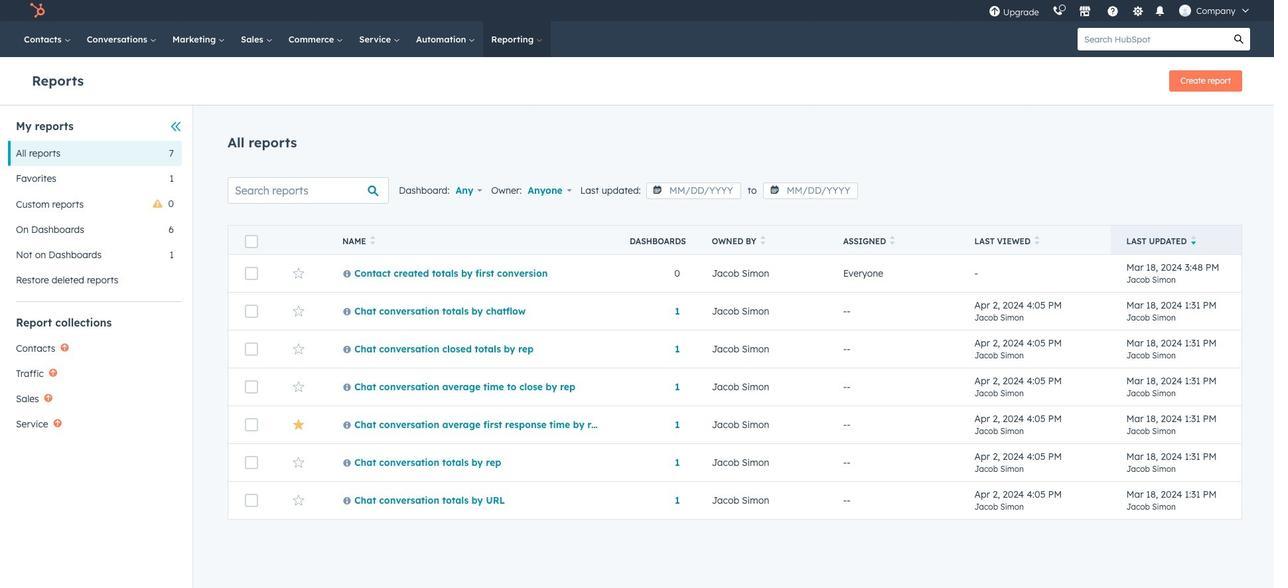 Task type: locate. For each thing, give the bounding box(es) containing it.
1 horizontal spatial press to sort. image
[[761, 236, 766, 245]]

MM/DD/YYYY text field
[[646, 183, 741, 199], [764, 183, 859, 199]]

report collections element
[[8, 315, 182, 437]]

2 press to sort. image from the left
[[761, 236, 766, 245]]

1 press to sort. image from the left
[[370, 236, 375, 245]]

1 horizontal spatial mm/dd/yyyy text field
[[764, 183, 859, 199]]

3 press to sort. image from the left
[[890, 236, 895, 245]]

2 horizontal spatial press to sort. image
[[890, 236, 895, 245]]

press to sort. element
[[370, 236, 375, 247], [761, 236, 766, 247], [890, 236, 895, 247], [1035, 236, 1040, 247]]

press to sort. image for 3rd press to sort. element from the right
[[761, 236, 766, 245]]

descending sort. press to sort ascending. element
[[1191, 236, 1196, 247]]

banner
[[32, 66, 1243, 92]]

menu
[[982, 0, 1259, 21]]

0 horizontal spatial press to sort. image
[[370, 236, 375, 245]]

0 horizontal spatial mm/dd/yyyy text field
[[646, 183, 741, 199]]

press to sort. image
[[370, 236, 375, 245], [761, 236, 766, 245], [890, 236, 895, 245]]



Task type: describe. For each thing, give the bounding box(es) containing it.
4 press to sort. element from the left
[[1035, 236, 1040, 247]]

Search reports search field
[[228, 177, 389, 204]]

press to sort. image for second press to sort. element from right
[[890, 236, 895, 245]]

descending sort. press to sort ascending. image
[[1191, 236, 1196, 245]]

2 press to sort. element from the left
[[761, 236, 766, 247]]

report filters element
[[8, 119, 182, 293]]

jacob simon image
[[1179, 5, 1191, 17]]

2 mm/dd/yyyy text field from the left
[[764, 183, 859, 199]]

press to sort. image
[[1035, 236, 1040, 245]]

1 mm/dd/yyyy text field from the left
[[646, 183, 741, 199]]

Search HubSpot search field
[[1078, 28, 1228, 50]]

1 press to sort. element from the left
[[370, 236, 375, 247]]

press to sort. image for 4th press to sort. element from the right
[[370, 236, 375, 245]]

3 press to sort. element from the left
[[890, 236, 895, 247]]

marketplaces image
[[1079, 6, 1091, 18]]



Task type: vqa. For each thing, say whether or not it's contained in the screenshot.
Properties link
no



